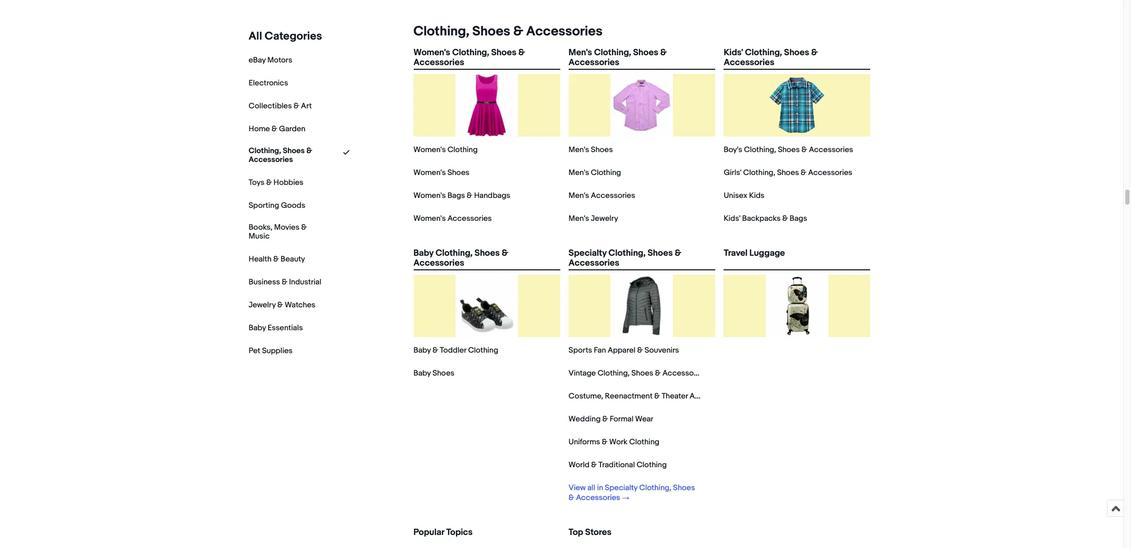 Task type: vqa. For each thing, say whether or not it's contained in the screenshot.
first French from left
no



Task type: locate. For each thing, give the bounding box(es) containing it.
travel luggage image
[[766, 275, 828, 338]]

clothing right 'toddler'
[[468, 346, 498, 356]]

baby essentials
[[249, 323, 303, 333]]

world & traditional clothing
[[569, 461, 667, 471]]

apparel right fan
[[608, 346, 635, 356]]

essentials
[[268, 323, 303, 333]]

1 kids' from the top
[[724, 47, 743, 58]]

clothing, shoes & accessories link up women's clothing, shoes & accessories link
[[409, 23, 603, 40]]

kids
[[749, 191, 764, 201]]

0 horizontal spatial apparel
[[608, 346, 635, 356]]

1 men's from the top
[[569, 47, 592, 58]]

business & industrial link
[[249, 277, 321, 287]]

1 horizontal spatial apparel
[[690, 392, 717, 402]]

clothing, inside view all in specialty clothing, shoes & accessories
[[639, 484, 671, 494]]

women's for women's accessories
[[413, 214, 446, 224]]

books,
[[249, 223, 272, 233]]

shoes
[[472, 23, 510, 40], [491, 47, 516, 58], [633, 47, 658, 58], [784, 47, 809, 58], [591, 145, 613, 155], [778, 145, 800, 155], [283, 146, 305, 156], [447, 168, 469, 178], [777, 168, 799, 178], [475, 248, 500, 259], [648, 248, 673, 259], [432, 369, 454, 379], [631, 369, 653, 379], [673, 484, 695, 494]]

baby down baby & toddler clothing
[[413, 369, 431, 379]]

men's accessories link
[[569, 191, 635, 201]]

electronics link
[[249, 78, 288, 88]]

kids' backpacks & bags link
[[724, 214, 807, 224]]

popular topics
[[413, 528, 473, 538]]

baby for baby & toddler clothing
[[413, 346, 431, 356]]

specialty
[[569, 248, 607, 259], [605, 484, 638, 494]]

clothing, inside specialty clothing, shoes & accessories
[[609, 248, 646, 259]]

travel luggage link
[[724, 248, 870, 268]]

garden
[[279, 124, 305, 134]]

books, movies & music
[[249, 223, 307, 241]]

clothing down wear
[[629, 438, 659, 448]]

travel luggage
[[724, 248, 785, 259]]

apparel right theater
[[690, 392, 717, 402]]

shoes inside baby clothing, shoes & accessories
[[475, 248, 500, 259]]

pet supplies
[[249, 346, 293, 356]]

uniforms & work clothing
[[569, 438, 659, 448]]

sporting goods
[[249, 201, 305, 211]]

clothing up men's accessories link
[[591, 168, 621, 178]]

& inside specialty clothing, shoes & accessories
[[675, 248, 681, 259]]

clothing
[[447, 145, 478, 155], [591, 168, 621, 178], [468, 346, 498, 356], [629, 438, 659, 448], [637, 461, 667, 471]]

world
[[569, 461, 589, 471]]

all
[[249, 30, 262, 43]]

clothing, inside baby clothing, shoes & accessories
[[435, 248, 473, 259]]

top
[[569, 528, 583, 538]]

clothing, for kids' clothing, shoes & accessories
[[745, 47, 782, 58]]

pet
[[249, 346, 260, 356]]

& inside men's clothing, shoes & accessories
[[660, 47, 667, 58]]

2 women's from the top
[[413, 145, 446, 155]]

5 men's from the top
[[569, 214, 589, 224]]

kids' for kids' backpacks & bags
[[724, 214, 740, 224]]

1 vertical spatial specialty
[[605, 484, 638, 494]]

souvenirs
[[645, 346, 679, 356]]

women's shoes link
[[413, 168, 469, 178]]

3 men's from the top
[[569, 168, 589, 178]]

supplies
[[262, 346, 293, 356]]

women's for women's shoes
[[413, 168, 446, 178]]

collectibles & art
[[249, 101, 312, 111]]

girls'
[[724, 168, 742, 178]]

men's jewelry link
[[569, 214, 618, 224]]

women's inside women's clothing, shoes & accessories
[[413, 47, 450, 58]]

4 women's from the top
[[413, 191, 446, 201]]

baby inside baby clothing, shoes & accessories
[[413, 248, 434, 259]]

2 kids' from the top
[[724, 214, 740, 224]]

kids' inside kids' clothing, shoes & accessories
[[724, 47, 743, 58]]

toys
[[249, 178, 265, 188]]

baby up the baby shoes link
[[413, 346, 431, 356]]

clothing, shoes & accessories link down garden
[[249, 146, 322, 165]]

clothing for uniforms
[[629, 438, 659, 448]]

clothing, inside kids' clothing, shoes & accessories
[[745, 47, 782, 58]]

1 vertical spatial apparel
[[690, 392, 717, 402]]

men's jewelry
[[569, 214, 618, 224]]

wear
[[635, 415, 653, 425]]

0 vertical spatial apparel
[[608, 346, 635, 356]]

men's for men's clothing, shoes & accessories
[[569, 47, 592, 58]]

women's for women's bags & handbags
[[413, 191, 446, 201]]

clothing, shoes & accessories up women's clothing, shoes & accessories link
[[413, 23, 603, 40]]

0 horizontal spatial clothing, shoes & accessories link
[[249, 146, 322, 165]]

baby for baby shoes
[[413, 369, 431, 379]]

specialty down men's jewelry
[[569, 248, 607, 259]]

shoes inside clothing, shoes & accessories
[[283, 146, 305, 156]]

1 vertical spatial kids'
[[724, 214, 740, 224]]

view
[[569, 484, 586, 494]]

costume,
[[569, 392, 603, 402]]

1 vertical spatial clothing, shoes & accessories
[[249, 146, 312, 165]]

1 vertical spatial jewelry
[[249, 300, 276, 310]]

0 vertical spatial bags
[[447, 191, 465, 201]]

0 vertical spatial clothing, shoes & accessories
[[413, 23, 603, 40]]

men's for men's jewelry
[[569, 214, 589, 224]]

collectibles
[[249, 101, 292, 111]]

0 vertical spatial specialty
[[569, 248, 607, 259]]

watches
[[285, 300, 315, 310]]

clothing, shoes & accessories link
[[409, 23, 603, 40], [249, 146, 322, 165]]

clothing, inside men's clothing, shoes & accessories
[[594, 47, 631, 58]]

view all in specialty clothing, shoes & accessories link
[[569, 484, 701, 503]]

men's for men's clothing
[[569, 168, 589, 178]]

sports
[[569, 346, 592, 356]]

men's
[[569, 47, 592, 58], [569, 145, 589, 155], [569, 168, 589, 178], [569, 191, 589, 201], [569, 214, 589, 224]]

baby down women's accessories
[[413, 248, 434, 259]]

boy's clothing, shoes & accessories
[[724, 145, 853, 155]]

baby up 'pet'
[[249, 323, 266, 333]]

baby clothing, shoes & accessories image
[[456, 275, 518, 338]]

men's shoes link
[[569, 145, 613, 155]]

1 horizontal spatial clothing, shoes & accessories link
[[409, 23, 603, 40]]

categories
[[265, 30, 322, 43]]

clothing up view all in specialty clothing, shoes & accessories "link"
[[637, 461, 667, 471]]

sporting
[[249, 201, 279, 211]]

wedding
[[569, 415, 601, 425]]

girls' clothing, shoes & accessories
[[724, 168, 852, 178]]

bags right backpacks in the top of the page
[[790, 214, 807, 224]]

baby shoes
[[413, 369, 454, 379]]

home
[[249, 124, 270, 134]]

bags up women's accessories 'link'
[[447, 191, 465, 201]]

clothing, shoes & accessories down home & garden
[[249, 146, 312, 165]]

clothing for world
[[637, 461, 667, 471]]

0 vertical spatial kids'
[[724, 47, 743, 58]]

baby & toddler clothing
[[413, 346, 498, 356]]

accessories inside men's clothing, shoes & accessories
[[569, 57, 619, 68]]

men's inside men's clothing, shoes & accessories
[[569, 47, 592, 58]]

men's for men's shoes
[[569, 145, 589, 155]]

shoes inside specialty clothing, shoes & accessories
[[648, 248, 673, 259]]

specialty clothing, shoes & accessories image
[[611, 275, 673, 338]]

4 men's from the top
[[569, 191, 589, 201]]

baby
[[413, 248, 434, 259], [249, 323, 266, 333], [413, 346, 431, 356], [413, 369, 431, 379]]

shoes inside kids' clothing, shoes & accessories
[[784, 47, 809, 58]]

beauty
[[281, 254, 305, 264]]

jewelry down business
[[249, 300, 276, 310]]

clothing, for boy's clothing, shoes & accessories
[[744, 145, 776, 155]]

topics
[[446, 528, 473, 538]]

accessories inside kids' clothing, shoes & accessories
[[724, 57, 774, 68]]

0 horizontal spatial jewelry
[[249, 300, 276, 310]]

traditional
[[598, 461, 635, 471]]

men's accessories
[[569, 191, 635, 201]]

men's for men's accessories
[[569, 191, 589, 201]]

2 men's from the top
[[569, 145, 589, 155]]

3 women's from the top
[[413, 168, 446, 178]]

home & garden link
[[249, 124, 305, 134]]

uniforms & work clothing link
[[569, 438, 659, 448]]

kids' clothing, shoes & accessories image
[[766, 74, 828, 137]]

1 vertical spatial clothing, shoes & accessories link
[[249, 146, 322, 165]]

jewelry down men's accessories link
[[591, 214, 618, 224]]

accessories inside specialty clothing, shoes & accessories
[[569, 258, 619, 269]]

men's clothing, shoes & accessories image
[[611, 74, 673, 137]]

jewelry
[[591, 214, 618, 224], [249, 300, 276, 310]]

clothing, for baby clothing, shoes & accessories
[[435, 248, 473, 259]]

specialty right in
[[605, 484, 638, 494]]

clothing, inside women's clothing, shoes & accessories
[[452, 47, 489, 58]]

sports fan apparel & souvenirs link
[[569, 346, 679, 356]]

1 vertical spatial bags
[[790, 214, 807, 224]]

1 women's from the top
[[413, 47, 450, 58]]

all categories
[[249, 30, 322, 43]]

clothing, for men's clothing, shoes & accessories
[[594, 47, 631, 58]]

clothing, for women's clothing, shoes & accessories
[[452, 47, 489, 58]]

work
[[609, 438, 628, 448]]

luggage
[[750, 248, 785, 259]]

men's clothing, shoes & accessories link
[[569, 47, 715, 68]]

world & traditional clothing link
[[569, 461, 667, 471]]

clothing,
[[413, 23, 469, 40], [452, 47, 489, 58], [594, 47, 631, 58], [745, 47, 782, 58], [744, 145, 776, 155], [249, 146, 281, 156], [743, 168, 775, 178], [435, 248, 473, 259], [609, 248, 646, 259], [598, 369, 630, 379], [639, 484, 671, 494]]

vintage clothing, shoes & accessories link
[[569, 369, 707, 379]]

0 vertical spatial jewelry
[[591, 214, 618, 224]]

clothing, inside clothing, shoes & accessories
[[249, 146, 281, 156]]

1 horizontal spatial jewelry
[[591, 214, 618, 224]]

0 horizontal spatial clothing, shoes & accessories
[[249, 146, 312, 165]]

5 women's from the top
[[413, 214, 446, 224]]

women's
[[413, 47, 450, 58], [413, 145, 446, 155], [413, 168, 446, 178], [413, 191, 446, 201], [413, 214, 446, 224]]

clothing, for girls' clothing, shoes & accessories
[[743, 168, 775, 178]]



Task type: describe. For each thing, give the bounding box(es) containing it.
business & industrial
[[249, 277, 321, 287]]

health
[[249, 254, 272, 264]]

baby clothing, shoes & accessories
[[413, 248, 508, 269]]

& inside women's clothing, shoes & accessories
[[518, 47, 525, 58]]

toys & hobbies link
[[249, 178, 303, 188]]

unisex kids
[[724, 191, 764, 201]]

baby for baby clothing, shoes & accessories
[[413, 248, 434, 259]]

toys & hobbies
[[249, 178, 303, 188]]

business
[[249, 277, 280, 287]]

sporting goods link
[[249, 201, 305, 211]]

costume, reenactment & theater apparel
[[569, 392, 717, 402]]

women's bags & handbags link
[[413, 191, 510, 201]]

& inside kids' clothing, shoes & accessories
[[811, 47, 818, 58]]

baby for baby essentials
[[249, 323, 266, 333]]

vintage clothing, shoes & accessories
[[569, 369, 707, 379]]

shoes inside view all in specialty clothing, shoes & accessories
[[673, 484, 695, 494]]

specialty inside specialty clothing, shoes & accessories
[[569, 248, 607, 259]]

kids' clothing, shoes & accessories link
[[724, 47, 870, 68]]

men's shoes
[[569, 145, 613, 155]]

sports fan apparel & souvenirs
[[569, 346, 679, 356]]

ebay motors
[[249, 55, 292, 65]]

jewelry & watches
[[249, 300, 315, 310]]

accessories inside women's clothing, shoes & accessories
[[413, 57, 464, 68]]

collectibles & art link
[[249, 101, 312, 111]]

women's for women's clothing, shoes & accessories
[[413, 47, 450, 58]]

wedding & formal wear link
[[569, 415, 653, 425]]

& inside books, movies & music
[[301, 223, 307, 233]]

clothing, for vintage clothing, shoes & accessories
[[598, 369, 630, 379]]

toddler
[[440, 346, 466, 356]]

men's clothing link
[[569, 168, 621, 178]]

home & garden
[[249, 124, 305, 134]]

all
[[587, 484, 595, 494]]

clothing, for specialty clothing, shoes & accessories
[[609, 248, 646, 259]]

unisex kids link
[[724, 191, 764, 201]]

kids' clothing, shoes & accessories
[[724, 47, 818, 68]]

baby essentials link
[[249, 323, 303, 333]]

women's clothing, shoes & accessories
[[413, 47, 525, 68]]

motors
[[267, 55, 292, 65]]

ebay motors link
[[249, 55, 292, 65]]

health & beauty link
[[249, 254, 305, 264]]

hobbies
[[274, 178, 303, 188]]

boy's clothing, shoes & accessories link
[[724, 145, 853, 155]]

kids' for kids' clothing, shoes & accessories
[[724, 47, 743, 58]]

stores
[[585, 528, 612, 538]]

books, movies & music link
[[249, 223, 322, 241]]

women's bags & handbags
[[413, 191, 510, 201]]

goods
[[281, 201, 305, 211]]

shoes inside women's clothing, shoes & accessories
[[491, 47, 516, 58]]

specialty clothing, shoes & accessories
[[569, 248, 681, 269]]

shoes inside men's clothing, shoes & accessories
[[633, 47, 658, 58]]

clothing up the women's shoes on the top left of the page
[[447, 145, 478, 155]]

baby & toddler clothing link
[[413, 346, 498, 356]]

pet supplies link
[[249, 346, 293, 356]]

women's accessories
[[413, 214, 492, 224]]

unisex
[[724, 191, 747, 201]]

women's clothing
[[413, 145, 478, 155]]

view all in specialty clothing, shoes & accessories
[[569, 484, 695, 503]]

backpacks
[[742, 214, 781, 224]]

1 horizontal spatial clothing, shoes & accessories
[[413, 23, 603, 40]]

0 vertical spatial clothing, shoes & accessories link
[[409, 23, 603, 40]]

1 horizontal spatial bags
[[790, 214, 807, 224]]

baby shoes link
[[413, 369, 454, 379]]

health & beauty
[[249, 254, 305, 264]]

& inside baby clothing, shoes & accessories
[[502, 248, 508, 259]]

movies
[[274, 223, 299, 233]]

accessories inside view all in specialty clothing, shoes & accessories
[[576, 494, 620, 503]]

boy's
[[724, 145, 742, 155]]

in
[[597, 484, 603, 494]]

& inside view all in specialty clothing, shoes & accessories
[[569, 494, 574, 503]]

uniforms
[[569, 438, 600, 448]]

women's clothing link
[[413, 145, 478, 155]]

industrial
[[289, 277, 321, 287]]

music
[[249, 231, 270, 241]]

clothing for baby
[[468, 346, 498, 356]]

specialty inside view all in specialty clothing, shoes & accessories
[[605, 484, 638, 494]]

art
[[301, 101, 312, 111]]

vintage
[[569, 369, 596, 379]]

men's clothing
[[569, 168, 621, 178]]

women's clothing, shoes & accessories image
[[456, 74, 518, 137]]

popular
[[413, 528, 444, 538]]

electronics
[[249, 78, 288, 88]]

girls' clothing, shoes & accessories link
[[724, 168, 852, 178]]

0 horizontal spatial bags
[[447, 191, 465, 201]]

wedding & formal wear
[[569, 415, 653, 425]]

ebay
[[249, 55, 266, 65]]

women's accessories link
[[413, 214, 492, 224]]

accessories inside baby clothing, shoes & accessories
[[413, 258, 464, 269]]

women's shoes
[[413, 168, 469, 178]]

women's clothing, shoes & accessories link
[[413, 47, 560, 68]]

men's clothing, shoes & accessories
[[569, 47, 667, 68]]

jewelry & watches link
[[249, 300, 315, 310]]

kids' backpacks & bags
[[724, 214, 807, 224]]

top stores
[[569, 528, 612, 538]]

women's for women's clothing
[[413, 145, 446, 155]]



